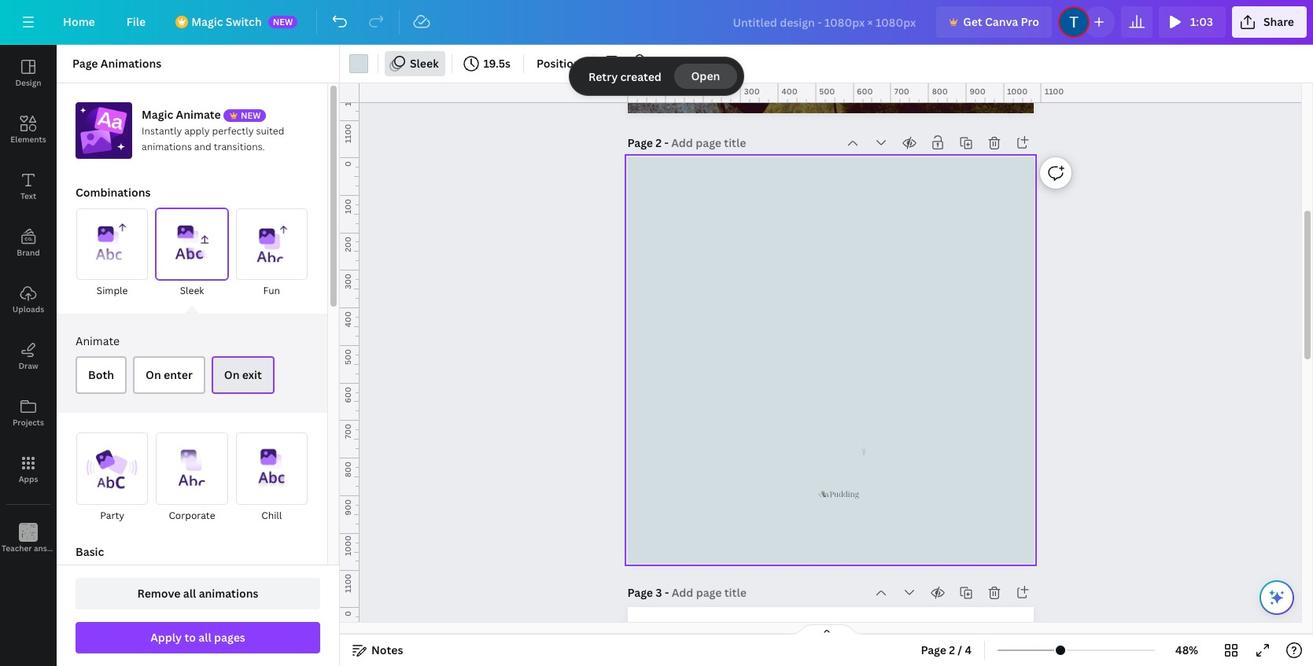 Task type: locate. For each thing, give the bounding box(es) containing it.
combinations
[[76, 185, 151, 200]]

page inside button
[[921, 643, 947, 658]]

sleek image
[[156, 209, 228, 280]]

500
[[819, 86, 835, 97], [342, 349, 353, 365]]

800
[[932, 86, 948, 97], [342, 462, 353, 478]]

2 left page title text field
[[656, 135, 662, 150]]

2 0 from the top
[[342, 611, 353, 617]]

1 vertical spatial 300
[[342, 274, 353, 290]]

all inside remove all animations button
[[183, 586, 196, 601]]

magic inside main menu bar
[[191, 14, 223, 29]]

page down created
[[628, 135, 653, 150]]

animations inside button
[[199, 586, 258, 601]]

animate up apply
[[176, 107, 221, 122]]

home link
[[50, 6, 108, 38]]

1 horizontal spatial sleek
[[410, 56, 439, 71]]

2 - from the top
[[665, 585, 669, 600]]

switch
[[226, 14, 262, 29]]

0 horizontal spatial 900
[[342, 500, 353, 516]]

0 vertical spatial 0
[[342, 161, 353, 167]]

remove
[[137, 586, 181, 601]]

#d2dde1 image
[[349, 54, 368, 73]]

status
[[570, 57, 744, 95]]

projects
[[13, 417, 44, 428]]

2
[[656, 135, 662, 150], [949, 643, 955, 658]]

d left n
[[843, 489, 848, 500]]

0 vertical spatial 400
[[782, 86, 798, 97]]

1 vertical spatial 800
[[342, 462, 353, 478]]

1 vertical spatial animations
[[199, 586, 258, 601]]

page for page 2 / 4
[[921, 643, 947, 658]]

900 down get
[[970, 86, 986, 97]]

0 vertical spatial new
[[273, 16, 293, 28]]

page down home link
[[72, 56, 98, 71]]

teacher answer keys
[[2, 543, 80, 554]]

all right remove
[[183, 586, 196, 601]]

1:03 button
[[1159, 6, 1226, 38]]

projects button
[[0, 385, 57, 441]]

Page title text field
[[671, 135, 748, 151]]

48%
[[1176, 643, 1199, 658]]

/
[[958, 643, 963, 658]]

0 horizontal spatial 2
[[656, 135, 662, 150]]

with
[[804, 434, 820, 445]]

magic for magic animate
[[142, 107, 173, 122]]

on inside "on exit" button
[[224, 368, 240, 383]]

all right to
[[199, 630, 212, 645]]

open button
[[674, 64, 737, 89]]

sleek inside button
[[180, 284, 204, 298]]

page 2 -
[[628, 135, 671, 150]]

party button
[[76, 432, 149, 525]]

sleek
[[410, 56, 439, 71], [180, 284, 204, 298]]

0 horizontal spatial sleek
[[180, 284, 204, 298]]

1 horizontal spatial on
[[224, 368, 240, 383]]

animations up "pages"
[[199, 586, 258, 601]]

on
[[146, 368, 161, 383], [224, 368, 240, 383]]

answer
[[34, 543, 61, 554]]

0 vertical spatial 2
[[656, 135, 662, 150]]

0 vertical spatial all
[[183, 586, 196, 601]]

0 vertical spatial animations
[[142, 140, 192, 153]]

0 horizontal spatial on
[[146, 368, 161, 383]]

chicken
[[774, 434, 802, 445]]

magic for magic switch
[[191, 14, 223, 29]]

pages
[[214, 630, 245, 645]]

1 horizontal spatial 800
[[932, 86, 948, 97]]

0 horizontal spatial 600
[[342, 387, 353, 403]]

on inside on enter button
[[146, 368, 161, 383]]

3
[[656, 585, 662, 600]]

2 for /
[[949, 643, 955, 658]]

i
[[848, 489, 850, 500]]

sleek down "sleek" image
[[180, 284, 204, 298]]

corporate
[[169, 509, 215, 522]]

show pages image
[[789, 624, 864, 637]]

instantly
[[142, 124, 182, 138]]

magic
[[191, 14, 223, 29], [142, 107, 173, 122]]

animate up 'both'
[[76, 334, 120, 349]]

page animations
[[72, 56, 162, 71]]

animations down instantly
[[142, 140, 192, 153]]

0 vertical spatial 900
[[970, 86, 986, 97]]

48% button
[[1162, 638, 1213, 663]]

1 horizontal spatial all
[[199, 630, 212, 645]]

1 horizontal spatial magic
[[191, 14, 223, 29]]

text
[[20, 190, 36, 201]]

1 vertical spatial 900
[[342, 500, 353, 516]]

0
[[342, 161, 353, 167], [342, 611, 353, 617]]

apply to all pages
[[150, 630, 245, 645]]

2 on from the left
[[224, 368, 240, 383]]

-
[[665, 135, 669, 150], [665, 585, 669, 600]]

chill button
[[235, 432, 308, 525]]

draw button
[[0, 328, 57, 385]]

0 vertical spatial -
[[665, 135, 669, 150]]

0 vertical spatial 1100
[[1045, 86, 1064, 97]]

1 - from the top
[[665, 135, 669, 150]]

1 horizontal spatial 2
[[949, 643, 955, 658]]

magic left switch
[[191, 14, 223, 29]]

1 vertical spatial magic
[[142, 107, 173, 122]]

and
[[194, 140, 211, 153]]

1 horizontal spatial 900
[[970, 86, 986, 97]]

notes
[[371, 643, 403, 658]]

notes button
[[346, 638, 410, 663]]

- for page 2 -
[[665, 135, 669, 150]]

0 horizontal spatial magic
[[142, 107, 173, 122]]

1 horizontal spatial 500
[[819, 86, 835, 97]]

new inside main menu bar
[[273, 16, 293, 28]]

page left /
[[921, 643, 947, 658]]

600
[[857, 86, 873, 97], [342, 387, 353, 403]]

1 horizontal spatial new
[[273, 16, 293, 28]]

1:03
[[1191, 14, 1213, 29]]

0 horizontal spatial 300
[[342, 274, 353, 290]]

400 down 200
[[342, 312, 353, 328]]

1 vertical spatial sleek
[[180, 284, 204, 298]]

1 d from the left
[[839, 489, 843, 500]]

0 vertical spatial 700
[[895, 86, 910, 97]]

900 right chill
[[342, 500, 353, 516]]

new right switch
[[273, 16, 293, 28]]

0 up notes button
[[342, 611, 353, 617]]

400
[[782, 86, 798, 97], [342, 312, 353, 328]]

basic
[[76, 544, 104, 559]]

1 horizontal spatial 300
[[744, 86, 760, 97]]

300
[[744, 86, 760, 97], [342, 274, 353, 290]]

elements
[[10, 134, 46, 145]]

0 horizontal spatial 500
[[342, 349, 353, 365]]

0 vertical spatial sleek
[[410, 56, 439, 71]]

300 down 200
[[342, 274, 353, 290]]

19.5s
[[484, 56, 511, 71]]

new up perfectly
[[241, 110, 261, 121]]

0 horizontal spatial 400
[[342, 312, 353, 328]]

p u d d i n g
[[830, 489, 859, 500]]

uploads
[[12, 304, 44, 315]]

magic switch
[[191, 14, 262, 29]]

page left 3
[[628, 585, 653, 600]]

0 horizontal spatial all
[[183, 586, 196, 601]]

1 vertical spatial 2
[[949, 643, 955, 658]]

0 vertical spatial magic
[[191, 14, 223, 29]]

exit
[[242, 368, 262, 383]]

animate
[[176, 107, 221, 122], [76, 334, 120, 349]]

300 right open button
[[744, 86, 760, 97]]

desserts
[[802, 446, 860, 464]]

page for page 2 -
[[628, 135, 653, 150]]

keys
[[63, 543, 80, 554]]

- right 3
[[665, 585, 669, 600]]

text button
[[0, 158, 57, 215]]

page for page animations
[[72, 56, 98, 71]]

1 horizontal spatial animations
[[199, 586, 258, 601]]

on for on enter
[[146, 368, 161, 383]]

get canva pro
[[963, 14, 1039, 29]]

u
[[834, 489, 840, 500]]

on left exit
[[224, 368, 240, 383]]

get
[[963, 14, 983, 29]]

d
[[839, 489, 843, 500], [843, 489, 848, 500]]

1 horizontal spatial 600
[[857, 86, 873, 97]]

2 inside button
[[949, 643, 955, 658]]

d left i on the right of page
[[839, 489, 843, 500]]

2 left /
[[949, 643, 955, 658]]

file
[[127, 14, 146, 29]]

sleek left 19.5s button
[[410, 56, 439, 71]]

fun image
[[236, 209, 308, 280]]

1000
[[342, 85, 353, 106], [1007, 86, 1028, 97], [342, 536, 353, 556]]

perfectly
[[212, 124, 254, 138]]

0 up 100
[[342, 161, 353, 167]]

1 vertical spatial new
[[241, 110, 261, 121]]

1 on from the left
[[146, 368, 161, 383]]

2 vertical spatial 1100
[[342, 574, 353, 594]]

party image
[[76, 433, 148, 505]]

1100
[[1045, 86, 1064, 97], [342, 124, 353, 144], [342, 574, 353, 594]]

0 horizontal spatial 700
[[342, 424, 353, 439]]

0 horizontal spatial animations
[[142, 140, 192, 153]]

1 vertical spatial 0
[[342, 611, 353, 617]]

all
[[183, 586, 196, 601], [199, 630, 212, 645]]

retry created
[[589, 69, 662, 84]]

1 vertical spatial all
[[199, 630, 212, 645]]

sleek button
[[155, 208, 229, 300]]

on left enter
[[146, 368, 161, 383]]

400 down design title 'text field' on the top right of page
[[782, 86, 798, 97]]

salsa
[[870, 434, 887, 445]]

0 vertical spatial animate
[[176, 107, 221, 122]]

0 horizontal spatial animate
[[76, 334, 120, 349]]

0 horizontal spatial 800
[[342, 462, 353, 478]]

1 vertical spatial 500
[[342, 349, 353, 365]]

design button
[[0, 45, 57, 102]]

magic up instantly
[[142, 107, 173, 122]]

transitions.
[[214, 140, 265, 153]]

1 vertical spatial -
[[665, 585, 669, 600]]

- left page title text field
[[665, 135, 669, 150]]



Task type: vqa. For each thing, say whether or not it's contained in the screenshot.
Social media
no



Task type: describe. For each thing, give the bounding box(es) containing it.
0 vertical spatial 600
[[857, 86, 873, 97]]

100
[[342, 199, 353, 214]]

created
[[621, 69, 662, 84]]

on enter
[[146, 368, 193, 383]]

on exit button
[[212, 357, 275, 395]]

position
[[537, 56, 581, 71]]

uploads button
[[0, 271, 57, 328]]

brand
[[17, 247, 40, 258]]

1 vertical spatial 700
[[342, 424, 353, 439]]

2 d from the left
[[843, 489, 848, 500]]

enter
[[164, 368, 193, 383]]

200
[[342, 236, 353, 252]]

open
[[691, 68, 720, 83]]

page 3 -
[[628, 585, 672, 600]]

vanilla pudding
[[802, 489, 859, 500]]

corporate button
[[155, 432, 229, 525]]

both
[[88, 368, 114, 383]]

0 vertical spatial 500
[[819, 86, 835, 97]]

1 0 from the top
[[342, 161, 353, 167]]

0 vertical spatial 300
[[744, 86, 760, 97]]

1 vertical spatial animate
[[76, 334, 120, 349]]

vanilla
[[802, 489, 827, 500]]

fresh
[[822, 434, 842, 445]]

1 vertical spatial 400
[[342, 312, 353, 328]]

2 for -
[[656, 135, 662, 150]]

0 vertical spatial 800
[[932, 86, 948, 97]]

- for page 3 -
[[665, 585, 669, 600]]

remove all animations
[[137, 586, 258, 601]]

canva assistant image
[[1268, 589, 1287, 608]]

1 horizontal spatial 400
[[782, 86, 798, 97]]

share button
[[1232, 6, 1307, 38]]

suited
[[256, 124, 284, 138]]

simple
[[97, 284, 128, 298]]

chill
[[261, 509, 282, 522]]

file button
[[114, 6, 158, 38]]

animations
[[101, 56, 162, 71]]

simple image
[[76, 209, 148, 280]]

apply to all pages button
[[76, 622, 320, 654]]

n
[[850, 489, 855, 500]]

both button
[[76, 357, 127, 395]]

fun button
[[235, 208, 308, 300]]

magic animate
[[142, 107, 221, 122]]

1 horizontal spatial animate
[[176, 107, 221, 122]]

to
[[185, 630, 196, 645]]

p
[[830, 489, 836, 500]]

remove all animations button
[[76, 578, 320, 610]]

page for page 3 -
[[628, 585, 653, 600]]

sleek inside dropdown button
[[410, 56, 439, 71]]

side panel tab list
[[0, 45, 80, 567]]

cherry
[[843, 434, 868, 445]]

status containing open
[[570, 57, 744, 95]]

Design title text field
[[720, 6, 930, 38]]

chicken with fresh cherry salsa
[[774, 434, 887, 445]]

all inside apply to all pages button
[[199, 630, 212, 645]]

chill image
[[236, 433, 308, 505]]

party
[[100, 509, 124, 522]]

0 horizontal spatial new
[[241, 110, 261, 121]]

Page title text field
[[672, 585, 748, 601]]

on enter button
[[133, 357, 205, 395]]

home
[[63, 14, 95, 29]]

main menu bar
[[0, 0, 1313, 45]]

brand button
[[0, 215, 57, 271]]

position button
[[530, 51, 587, 76]]

apps
[[19, 474, 38, 485]]

on exit
[[224, 368, 262, 383]]

instantly apply perfectly suited animations and transitions.
[[142, 124, 284, 153]]

1 vertical spatial 600
[[342, 387, 353, 403]]

get canva pro button
[[937, 6, 1052, 38]]

canva
[[985, 14, 1018, 29]]

19.5s button
[[458, 51, 517, 76]]

sleek button
[[385, 51, 445, 76]]

page 2 / 4
[[921, 643, 972, 658]]

apply
[[150, 630, 182, 645]]

pro
[[1021, 14, 1039, 29]]

g
[[855, 489, 859, 500]]

retry
[[589, 69, 618, 84]]

design
[[15, 77, 41, 88]]

4
[[965, 643, 972, 658]]

1 vertical spatial 1100
[[342, 124, 353, 144]]

fun
[[263, 284, 280, 298]]

elements button
[[0, 102, 57, 158]]

on for on exit
[[224, 368, 240, 383]]

1 horizontal spatial 700
[[895, 86, 910, 97]]

;
[[27, 545, 29, 555]]

animations inside instantly apply perfectly suited animations and transitions.
[[142, 140, 192, 153]]

simple button
[[76, 208, 149, 300]]

apps button
[[0, 441, 57, 498]]

corporate image
[[156, 433, 228, 505]]

draw
[[18, 360, 38, 371]]



